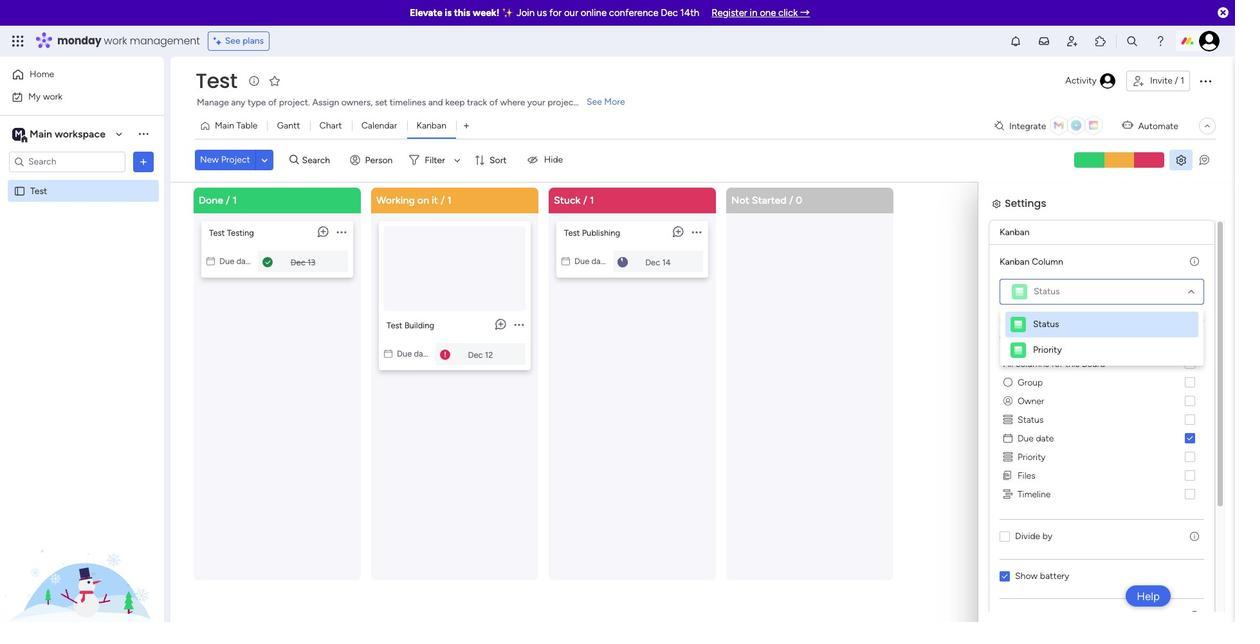 Task type: describe. For each thing, give the bounding box(es) containing it.
kanban column for v2 sun outline "icon" corresponding to files option related to small timeline column outline icon
[[1000, 256, 1063, 267]]

date for dec 12
[[414, 349, 431, 359]]

v2 status outline image for status
[[1004, 413, 1013, 427]]

v2 overdue deadline image
[[440, 349, 450, 361]]

register in one click → link
[[712, 7, 810, 19]]

12
[[485, 350, 493, 360]]

card for v2 sun outline "icon" corresponding to files option related to small timeline column outline icon
[[1000, 332, 1019, 343]]

work for my
[[43, 91, 62, 102]]

james peterson image
[[1199, 31, 1220, 51]]

assign
[[312, 97, 339, 108]]

test for test publishing
[[564, 228, 580, 238]]

by for small timeline column outline icon
[[1043, 531, 1053, 542]]

board for v2 sun outline "icon" corresponding to files option related to small timeline column outline icon
[[1082, 359, 1105, 370]]

v2 calendar view small outline image inside due date option
[[1003, 459, 1012, 473]]

test building
[[387, 321, 434, 330]]

test inside list box
[[30, 186, 47, 197]]

/ right the it
[[441, 194, 445, 206]]

chart button
[[310, 116, 352, 136]]

your
[[527, 97, 545, 108]]

options image
[[692, 221, 702, 244]]

see more
[[587, 96, 625, 107]]

files option for small timeline column outline image
[[999, 494, 1204, 513]]

help image
[[1154, 35, 1167, 48]]

3 v2 info image from the top
[[1190, 332, 1199, 343]]

gantt
[[277, 120, 300, 131]]

1 v2 info image from the top
[[1190, 256, 1199, 267]]

14th
[[680, 7, 699, 19]]

divide for small timeline column outline image
[[1015, 558, 1040, 569]]

show battery for small timeline column outline image
[[1015, 598, 1069, 609]]

work for monday
[[104, 33, 127, 48]]

manage any type of project. assign owners, set timelines and keep track of where your project stands.
[[197, 97, 608, 108]]

elevate is this week! ✨ join us for our online conference dec 14th
[[410, 7, 699, 19]]

divide for small timeline column outline icon
[[1015, 531, 1040, 542]]

timeline for small timeline column outline image
[[1017, 516, 1050, 527]]

my
[[28, 91, 41, 102]]

14
[[662, 257, 671, 267]]

elevate
[[410, 7, 442, 19]]

priority for v2 file column icon
[[1018, 452, 1046, 463]]

Search in workspace field
[[27, 154, 107, 169]]

Test field
[[192, 66, 240, 95]]

small timeline column outline image
[[1003, 515, 1012, 529]]

1 for stuck / 1
[[590, 194, 594, 206]]

set
[[375, 97, 387, 108]]

see for see more
[[587, 96, 602, 107]]

public board image
[[14, 185, 26, 197]]

column for test group related to 3rd v2 info image
[[1032, 256, 1063, 267]]

not started / 0
[[731, 194, 802, 206]]

card for files option for small timeline column outline image v2 sun outline "icon"
[[999, 359, 1018, 370]]

5 v2 info image from the top
[[1190, 611, 1199, 622]]

test list box
[[0, 178, 164, 376]]

project.
[[279, 97, 310, 108]]

v2 done deadline image
[[262, 256, 273, 268]]

collapse board header image
[[1202, 121, 1213, 131]]

v2 calendar view small outline image for dec 13
[[207, 256, 215, 266]]

columns for v2 sun outline "icon" corresponding to files option related to small timeline column outline icon
[[1016, 359, 1049, 370]]

owner for v2 sun outline "icon" corresponding to files option related to small timeline column outline icon
[[1018, 396, 1044, 407]]

invite
[[1150, 75, 1173, 86]]

kanban column for files option for small timeline column outline image v2 sun outline "icon"
[[999, 284, 1063, 294]]

0 vertical spatial for
[[549, 7, 562, 19]]

invite / 1 button
[[1126, 71, 1190, 91]]

publishing
[[582, 228, 620, 238]]

card columns for v2 file column icon
[[1000, 332, 1057, 343]]

0
[[796, 194, 802, 206]]

testing
[[227, 228, 254, 238]]

show for small timeline column outline icon
[[1015, 571, 1038, 582]]

priority option for v2 file column icon
[[1000, 448, 1204, 467]]

timeline for small timeline column outline icon
[[1018, 489, 1051, 500]]

building
[[404, 321, 434, 330]]

integrate
[[1009, 121, 1046, 132]]

workspace selection element
[[12, 126, 107, 143]]

see more link
[[585, 96, 626, 109]]

monday
[[57, 33, 101, 48]]

where
[[500, 97, 525, 108]]

one
[[760, 7, 776, 19]]

register in one click →
[[712, 7, 810, 19]]

v2 info image for timeline option for v2 file column image
[[1190, 559, 1199, 570]]

Search field
[[299, 151, 337, 169]]

settings for v2 file column icon
[[1005, 196, 1046, 211]]

for for v2 sun outline "icon" corresponding to files option related to small timeline column outline icon
[[1052, 359, 1063, 370]]

card columns for v2 file column image
[[999, 359, 1056, 370]]

0 vertical spatial priority
[[1033, 344, 1062, 355]]

inbox image
[[1038, 35, 1051, 48]]

this for v2 sun outline "icon" corresponding to files option related to small timeline column outline icon
[[1065, 359, 1080, 370]]

2 of from the left
[[489, 97, 498, 108]]

my work
[[28, 91, 62, 102]]

automate
[[1138, 121, 1179, 132]]

filter button
[[404, 150, 465, 171]]

/ for done
[[226, 194, 230, 206]]

test group for 3rd v2 info image
[[1000, 355, 1204, 504]]

main table button
[[195, 116, 267, 136]]

by for small timeline column outline image
[[1042, 558, 1052, 569]]

chart
[[319, 120, 342, 131]]

status option for files option for small timeline column outline image v2 sun outline "icon"
[[999, 438, 1204, 457]]

v2 sun outline image for files option related to small timeline column outline icon
[[1004, 376, 1013, 390]]

done / 1
[[199, 194, 237, 206]]

stuck / 1
[[554, 194, 594, 206]]

dec for dec 13
[[291, 257, 305, 267]]

working
[[376, 194, 415, 206]]

1 of from the left
[[268, 97, 277, 108]]

register
[[712, 7, 747, 19]]

us
[[537, 7, 547, 19]]

see plans
[[225, 35, 264, 46]]

project
[[221, 155, 250, 165]]

timeline option for v2 file column icon
[[1000, 485, 1204, 504]]

dapulse person column image for status option associated with v2 sun outline "icon" corresponding to files option related to small timeline column outline icon
[[1004, 395, 1013, 408]]

project
[[548, 97, 577, 108]]

timelines
[[390, 97, 426, 108]]

2 vertical spatial v2 calendar view small outline image
[[1004, 432, 1013, 445]]

add view image
[[464, 121, 469, 131]]

dapulse person column image for status option corresponding to files option for small timeline column outline image v2 sun outline "icon"
[[1003, 422, 1012, 435]]

gantt button
[[267, 116, 310, 136]]

workspace
[[55, 128, 106, 140]]

m
[[15, 128, 22, 139]]

/ for stuck
[[583, 194, 587, 206]]

v2 file column image
[[1004, 469, 1013, 483]]

due for dec 13
[[219, 256, 234, 266]]

calendar button
[[352, 116, 407, 136]]

row group inside main content
[[191, 188, 901, 623]]

working on it / 1
[[376, 194, 452, 206]]

test testing
[[209, 228, 254, 238]]

battery for small timeline column outline image
[[1039, 598, 1069, 609]]

this for files option for small timeline column outline image v2 sun outline "icon"
[[1065, 386, 1079, 397]]

done
[[199, 194, 223, 206]]

2 v2 info image from the top
[[1190, 284, 1199, 294]]

week!
[[473, 7, 500, 19]]

lottie animation element
[[0, 493, 164, 623]]

manage
[[197, 97, 229, 108]]

dec 13
[[291, 257, 315, 267]]

columns for test group related to 3rd v2 info image
[[1021, 332, 1057, 343]]

group for v2 sun outline "icon" corresponding to files option related to small timeline column outline icon
[[1018, 377, 1043, 388]]

hide button
[[518, 150, 571, 171]]

new project
[[200, 155, 250, 165]]

table
[[236, 120, 258, 131]]

show battery for small timeline column outline icon
[[1015, 571, 1069, 582]]

board for files option for small timeline column outline image v2 sun outline "icon"
[[1081, 386, 1105, 397]]

dec 14
[[645, 257, 671, 267]]

home
[[30, 69, 54, 80]]

kanban inside button
[[417, 120, 446, 131]]

due date for dec 14
[[574, 256, 608, 266]]

due date option for v2 file column icon
[[1000, 429, 1204, 448]]

v2 info image for v2 file column icon timeline option
[[1190, 532, 1199, 543]]

help button
[[1126, 586, 1171, 607]]

is
[[445, 7, 452, 19]]

my work button
[[8, 87, 138, 107]]



Task type: vqa. For each thing, say whether or not it's contained in the screenshot.
1st v2 info icon from the bottom
yes



Task type: locate. For each thing, give the bounding box(es) containing it.
0 vertical spatial group option
[[1000, 373, 1204, 392]]

battery
[[1040, 571, 1069, 582], [1039, 598, 1069, 609]]

1 v2 info image from the top
[[1190, 532, 1199, 543]]

divide by for small timeline column outline image
[[1015, 558, 1052, 569]]

main for main workspace
[[30, 128, 52, 140]]

0 vertical spatial v2 status outline image
[[1004, 413, 1013, 427]]

1 vertical spatial columns
[[1021, 359, 1056, 370]]

0 vertical spatial priority option
[[1000, 448, 1204, 467]]

all for v2 sun outline "icon" corresponding to files option related to small timeline column outline icon
[[1004, 359, 1013, 370]]

0 vertical spatial by
[[1043, 531, 1053, 542]]

show board description image
[[246, 75, 262, 87]]

see for see plans
[[225, 35, 240, 46]]

show for small timeline column outline image
[[1015, 598, 1037, 609]]

all for files option for small timeline column outline image v2 sun outline "icon"
[[1003, 386, 1013, 397]]

see inside see more link
[[587, 96, 602, 107]]

kanban
[[417, 120, 446, 131], [1000, 227, 1030, 238], [999, 254, 1029, 265], [1000, 256, 1030, 267], [999, 284, 1029, 294]]

1 for done / 1
[[232, 194, 237, 206]]

test right the public board "icon"
[[30, 186, 47, 197]]

v2 status outline image inside status option
[[1003, 440, 1012, 454]]

autopilot image
[[1122, 117, 1133, 134]]

0 vertical spatial timeline
[[1018, 489, 1051, 500]]

1 horizontal spatial v2 calendar view small outline image
[[1003, 459, 1012, 473]]

new project button
[[195, 150, 255, 171]]

group option for status option associated with v2 sun outline "icon" corresponding to files option related to small timeline column outline icon dapulse person column icon
[[1000, 373, 1204, 392]]

due for dec 14
[[574, 256, 589, 266]]

group
[[1018, 377, 1043, 388], [1017, 404, 1042, 415]]

0 vertical spatial column
[[1032, 256, 1063, 267]]

1 vertical spatial files option
[[999, 494, 1204, 513]]

files right v2 file column icon
[[1018, 471, 1036, 482]]

row group containing done
[[191, 188, 901, 623]]

notifications image
[[1009, 35, 1022, 48]]

0 vertical spatial card columns
[[1000, 332, 1057, 343]]

status
[[1034, 286, 1060, 297], [1033, 313, 1059, 324], [1033, 319, 1059, 330], [1018, 415, 1044, 426], [1017, 442, 1043, 453]]

on
[[417, 194, 429, 206]]

/ right done
[[226, 194, 230, 206]]

by
[[1043, 531, 1053, 542], [1042, 558, 1052, 569]]

work right my
[[43, 91, 62, 102]]

arrow down image
[[450, 153, 465, 168]]

1 vertical spatial this
[[1065, 359, 1080, 370]]

group option
[[1000, 373, 1204, 392], [999, 401, 1204, 419]]

v2 status outline image for priority
[[1004, 451, 1013, 464]]

0 vertical spatial files
[[1018, 471, 1036, 482]]

0 vertical spatial v2 status outline image
[[1003, 440, 1012, 454]]

0 horizontal spatial v2 calendar view small outline image
[[207, 256, 215, 266]]

columns
[[1016, 359, 1049, 370], [1015, 386, 1049, 397]]

row group
[[191, 188, 901, 623]]

1 right done
[[232, 194, 237, 206]]

due for dec 12
[[397, 349, 412, 359]]

dec 12
[[468, 350, 493, 360]]

v2 info image
[[1190, 256, 1199, 267], [1190, 284, 1199, 294], [1190, 332, 1199, 343], [1190, 359, 1199, 370], [1190, 611, 1199, 622]]

all columns for this board
[[1004, 359, 1105, 370], [1003, 386, 1105, 397]]

0 vertical spatial owner option
[[1000, 392, 1204, 411]]

v2 calendar view small outline image for dec 12
[[384, 349, 392, 359]]

/ right stuck
[[583, 194, 587, 206]]

files for v2 file column image
[[1017, 498, 1035, 509]]

1 vertical spatial files
[[1017, 498, 1035, 509]]

v2 status outline image up v2 file column image
[[1003, 478, 1012, 491]]

stands.
[[579, 97, 608, 108]]

1 for invite / 1
[[1181, 75, 1184, 86]]

date
[[236, 256, 253, 266], [592, 256, 608, 266], [414, 349, 431, 359], [1036, 433, 1054, 444], [1035, 460, 1053, 471]]

0 vertical spatial v2 calendar view small outline image
[[562, 256, 570, 266]]

0 vertical spatial work
[[104, 33, 127, 48]]

1 vertical spatial v2 calendar view small outline image
[[1003, 459, 1012, 473]]

see left plans on the top of the page
[[225, 35, 240, 46]]

see
[[225, 35, 240, 46], [587, 96, 602, 107]]

card columns
[[1000, 332, 1057, 343], [999, 359, 1056, 370]]

main left table
[[215, 120, 234, 131]]

in
[[750, 7, 757, 19]]

this
[[454, 7, 470, 19], [1065, 359, 1080, 370], [1065, 386, 1079, 397]]

1 vertical spatial v2 calendar view small outline image
[[384, 349, 392, 359]]

show
[[1015, 571, 1038, 582], [1015, 598, 1037, 609]]

track
[[467, 97, 487, 108]]

new
[[200, 155, 219, 165]]

it
[[432, 194, 438, 206]]

v2 calendar view small outline image up v2 file column icon
[[1004, 432, 1013, 445]]

home button
[[8, 64, 138, 85]]

board
[[1082, 359, 1105, 370], [1081, 386, 1105, 397]]

0 vertical spatial dapulse person column image
[[1004, 395, 1013, 408]]

conference
[[609, 7, 659, 19]]

angle down image
[[262, 156, 268, 165]]

main content
[[170, 182, 1235, 623]]

owners,
[[341, 97, 373, 108]]

columns for test group for second v2 info image from the bottom
[[1021, 359, 1056, 370]]

2 v2 status outline image from the top
[[1004, 451, 1013, 464]]

0 horizontal spatial main
[[30, 128, 52, 140]]

settings
[[1005, 196, 1046, 211], [1004, 215, 1046, 230]]

1 vertical spatial v2 info image
[[1190, 559, 1199, 570]]

click
[[778, 7, 798, 19]]

v2 calendar view small outline image up small timeline column outline icon
[[1003, 459, 1012, 473]]

1 vertical spatial column
[[1031, 284, 1063, 294]]

workspace options image
[[137, 128, 150, 140]]

group
[[1000, 373, 1204, 504], [999, 401, 1204, 531]]

1 horizontal spatial main
[[215, 120, 234, 131]]

1 vertical spatial battery
[[1039, 598, 1069, 609]]

0 vertical spatial v2 info image
[[1190, 532, 1199, 543]]

help
[[1137, 590, 1160, 603]]

0 vertical spatial owner
[[1018, 396, 1044, 407]]

0 vertical spatial timeline option
[[1000, 485, 1204, 504]]

v2 calendar view small outline image
[[562, 256, 570, 266], [1003, 459, 1012, 473]]

v2 status outline image
[[1003, 440, 1012, 454], [1003, 478, 1012, 491]]

1 vertical spatial board
[[1081, 386, 1105, 397]]

v2 status outline image inside priority option
[[1003, 478, 1012, 491]]

0 vertical spatial kanban column
[[1000, 256, 1063, 267]]

0 vertical spatial columns
[[1016, 359, 1049, 370]]

v2 sun outline image for files option for small timeline column outline image
[[1003, 403, 1012, 417]]

dec for dec 14
[[645, 257, 660, 267]]

1 vertical spatial group option
[[999, 401, 1204, 419]]

columns for files option for small timeline column outline image v2 sun outline "icon"
[[1015, 386, 1049, 397]]

main for main table
[[215, 120, 234, 131]]

1 vertical spatial settings
[[1004, 215, 1046, 230]]

0 vertical spatial board
[[1082, 359, 1105, 370]]

1 horizontal spatial work
[[104, 33, 127, 48]]

1 vertical spatial dapulse person column image
[[1003, 422, 1012, 435]]

all
[[1004, 359, 1013, 370], [1003, 386, 1013, 397]]

2 vertical spatial priority
[[1017, 479, 1045, 490]]

option
[[0, 179, 164, 182]]

due date option
[[1000, 429, 1204, 448], [999, 457, 1204, 475]]

1 right stuck
[[590, 194, 594, 206]]

1 vertical spatial card
[[999, 359, 1018, 370]]

test for test testing
[[209, 228, 225, 238]]

0 horizontal spatial of
[[268, 97, 277, 108]]

owner option
[[1000, 392, 1204, 411], [999, 419, 1204, 438]]

/ right invite
[[1175, 75, 1178, 86]]

0 vertical spatial see
[[225, 35, 240, 46]]

v2 status outline image
[[1004, 413, 1013, 427], [1004, 451, 1013, 464]]

0 vertical spatial group
[[1018, 377, 1043, 388]]

show battery
[[1015, 571, 1069, 582], [1015, 598, 1069, 609]]

0 vertical spatial v2 calendar view small outline image
[[207, 256, 215, 266]]

group option for dapulse person column icon corresponding to status option corresponding to files option for small timeline column outline image v2 sun outline "icon"
[[999, 401, 1204, 419]]

due date option for v2 file column image
[[999, 457, 1204, 475]]

small timeline column outline image
[[1004, 488, 1013, 501]]

all columns for this board for v2 sun outline "icon" corresponding to files option related to small timeline column outline icon
[[1004, 359, 1105, 370]]

settings for v2 file column image
[[1004, 215, 1046, 230]]

/ inside button
[[1175, 75, 1178, 86]]

0 horizontal spatial v2 calendar view small outline image
[[562, 256, 570, 266]]

files option for small timeline column outline icon
[[1000, 467, 1204, 485]]

sort
[[490, 155, 507, 166]]

our
[[564, 7, 578, 19]]

priority option for v2 file column image
[[999, 475, 1204, 494]]

priority
[[1033, 344, 1062, 355], [1018, 452, 1046, 463], [1017, 479, 1045, 490]]

owner for files option for small timeline column outline image v2 sun outline "icon"
[[1017, 423, 1044, 434]]

1 vertical spatial priority option
[[999, 475, 1204, 494]]

files for v2 file column icon
[[1018, 471, 1036, 482]]

v2 status outline image for status
[[1003, 440, 1012, 454]]

online
[[581, 7, 607, 19]]

calendar
[[361, 120, 397, 131]]

1 vertical spatial all columns for this board
[[1003, 386, 1105, 397]]

test left testing
[[209, 228, 225, 238]]

1 vertical spatial owner
[[1017, 423, 1044, 434]]

0 vertical spatial due date option
[[1000, 429, 1204, 448]]

main right workspace icon
[[30, 128, 52, 140]]

1 horizontal spatial see
[[587, 96, 602, 107]]

1 vertical spatial by
[[1042, 558, 1052, 569]]

dapulse person column image
[[1004, 395, 1013, 408], [1003, 422, 1012, 435]]

v2 calendar view small outline image down the test publishing
[[562, 256, 570, 266]]

0 vertical spatial divide by
[[1015, 531, 1053, 542]]

see left more
[[587, 96, 602, 107]]

columns
[[1021, 332, 1057, 343], [1021, 359, 1056, 370]]

timeline option for v2 file column image
[[999, 513, 1204, 531]]

v2 file column image
[[1003, 496, 1012, 510]]

dec left 12
[[468, 350, 483, 360]]

activity
[[1066, 75, 1097, 86]]

dec left 14th
[[661, 7, 678, 19]]

1 vertical spatial divide
[[1015, 558, 1040, 569]]

not
[[731, 194, 749, 206]]

monday work management
[[57, 33, 200, 48]]

due date for dec 12
[[397, 349, 431, 359]]

1 horizontal spatial v2 calendar view small outline image
[[384, 349, 392, 359]]

/
[[1175, 75, 1178, 86], [226, 194, 230, 206], [441, 194, 445, 206], [583, 194, 587, 206], [789, 194, 793, 206]]

add to favorites image
[[268, 74, 281, 87]]

files option
[[1000, 467, 1204, 485], [999, 494, 1204, 513]]

all columns for this board for files option for small timeline column outline image v2 sun outline "icon"
[[1003, 386, 1105, 397]]

started
[[752, 194, 787, 206]]

stuck
[[554, 194, 581, 206]]

1 vertical spatial v2 status outline image
[[1003, 478, 1012, 491]]

0 vertical spatial show
[[1015, 571, 1038, 582]]

2 v2 info image from the top
[[1190, 559, 1199, 570]]

0 vertical spatial status option
[[1000, 411, 1204, 429]]

v2 status outline image up v2 file column icon
[[1003, 440, 1012, 454]]

battery for small timeline column outline icon
[[1040, 571, 1069, 582]]

1 vertical spatial timeline option
[[999, 513, 1204, 531]]

files right v2 file column image
[[1017, 498, 1035, 509]]

select product image
[[12, 35, 24, 48]]

1 vertical spatial columns
[[1015, 386, 1049, 397]]

0 vertical spatial all
[[1004, 359, 1013, 370]]

dapulse integrations image
[[995, 121, 1004, 131]]

0 vertical spatial this
[[454, 7, 470, 19]]

due date for dec 13
[[219, 256, 253, 266]]

0 vertical spatial card
[[1000, 332, 1019, 343]]

0 vertical spatial v2 sun outline image
[[1004, 376, 1013, 390]]

owner option for files option for small timeline column outline image v2 sun outline "icon"
[[999, 419, 1204, 438]]

date for dec 14
[[592, 256, 608, 266]]

lottie animation image
[[0, 493, 164, 623]]

test left publishing at the top
[[564, 228, 580, 238]]

test for test building
[[387, 321, 402, 330]]

and
[[428, 97, 443, 108]]

priority option
[[1000, 448, 1204, 467], [999, 475, 1204, 494]]

1 vertical spatial due date option
[[999, 457, 1204, 475]]

invite members image
[[1066, 35, 1079, 48]]

0 horizontal spatial see
[[225, 35, 240, 46]]

2 vertical spatial this
[[1065, 386, 1079, 397]]

1 right invite
[[1181, 75, 1184, 86]]

management
[[130, 33, 200, 48]]

0 vertical spatial battery
[[1040, 571, 1069, 582]]

work inside button
[[43, 91, 62, 102]]

search everything image
[[1126, 35, 1139, 48]]

test publishing
[[564, 228, 620, 238]]

main inside button
[[215, 120, 234, 131]]

1 right the it
[[447, 194, 452, 206]]

1 vertical spatial status option
[[999, 438, 1204, 457]]

1 vertical spatial work
[[43, 91, 62, 102]]

13
[[307, 257, 315, 267]]

column for test group for second v2 info image from the bottom
[[1031, 284, 1063, 294]]

1 vertical spatial kanban column
[[999, 284, 1063, 294]]

0 vertical spatial columns
[[1021, 332, 1057, 343]]

date for dec 13
[[236, 256, 253, 266]]

kanban column
[[1000, 256, 1063, 267], [999, 284, 1063, 294]]

0 vertical spatial files option
[[1000, 467, 1204, 485]]

test up 'manage'
[[196, 66, 237, 95]]

v2 search image
[[289, 153, 299, 168]]

more
[[604, 96, 625, 107]]

main content containing settings
[[170, 182, 1235, 623]]

1 inside button
[[1181, 75, 1184, 86]]

1 vertical spatial for
[[1052, 359, 1063, 370]]

hide
[[544, 155, 563, 165]]

0 vertical spatial show battery
[[1015, 571, 1069, 582]]

timeline right small timeline column outline image
[[1017, 516, 1050, 527]]

join
[[517, 7, 535, 19]]

v2 sun outline image
[[1004, 376, 1013, 390], [1003, 403, 1012, 417]]

1 vertical spatial see
[[587, 96, 602, 107]]

for for files option for small timeline column outline image v2 sun outline "icon"
[[1051, 386, 1062, 397]]

v2 calendar view small outline image down test building
[[384, 349, 392, 359]]

workspace image
[[12, 127, 25, 141]]

4 v2 info image from the top
[[1190, 359, 1199, 370]]

test left building at the left
[[387, 321, 402, 330]]

kanban button
[[407, 116, 456, 136]]

0 vertical spatial divide
[[1015, 531, 1040, 542]]

main table
[[215, 120, 258, 131]]

plans
[[243, 35, 264, 46]]

work
[[104, 33, 127, 48], [43, 91, 62, 102]]

0 vertical spatial all columns for this board
[[1004, 359, 1105, 370]]

sort button
[[469, 150, 514, 171]]

0 vertical spatial settings
[[1005, 196, 1046, 211]]

2 vertical spatial for
[[1051, 386, 1062, 397]]

of
[[268, 97, 277, 108], [489, 97, 498, 108]]

test group for second v2 info image from the bottom
[[999, 382, 1204, 531]]

owner option for v2 sun outline "icon" corresponding to files option related to small timeline column outline icon
[[1000, 392, 1204, 411]]

person button
[[345, 150, 400, 171]]

card
[[1000, 332, 1019, 343], [999, 359, 1018, 370]]

filter
[[425, 155, 445, 166]]

timeline right small timeline column outline icon
[[1018, 489, 1051, 500]]

dec left 13
[[291, 257, 305, 267]]

1 vertical spatial group
[[1017, 404, 1042, 415]]

group for files option for small timeline column outline image v2 sun outline "icon"
[[1017, 404, 1042, 415]]

apps image
[[1094, 35, 1107, 48]]

v2 info image
[[1190, 532, 1199, 543], [1190, 559, 1199, 570]]

1 horizontal spatial of
[[489, 97, 498, 108]]

1 vertical spatial owner option
[[999, 419, 1204, 438]]

v2 calendar view small outline image down test testing
[[207, 256, 215, 266]]

2 v2 status outline image from the top
[[1003, 478, 1012, 491]]

status option for v2 sun outline "icon" corresponding to files option related to small timeline column outline icon
[[1000, 411, 1204, 429]]

priority for v2 file column image
[[1017, 479, 1045, 490]]

✨
[[502, 7, 514, 19]]

/ left 0
[[789, 194, 793, 206]]

of right track on the top left
[[489, 97, 498, 108]]

/ for invite
[[1175, 75, 1178, 86]]

→
[[800, 7, 810, 19]]

main workspace
[[30, 128, 106, 140]]

keep
[[445, 97, 465, 108]]

person
[[365, 155, 393, 166]]

see inside see plans button
[[225, 35, 240, 46]]

files
[[1018, 471, 1036, 482], [1017, 498, 1035, 509]]

work right monday
[[104, 33, 127, 48]]

activity button
[[1060, 71, 1121, 91]]

0 horizontal spatial work
[[43, 91, 62, 102]]

2 horizontal spatial v2 calendar view small outline image
[[1004, 432, 1013, 445]]

1 v2 status outline image from the top
[[1003, 440, 1012, 454]]

type
[[248, 97, 266, 108]]

invite / 1
[[1150, 75, 1184, 86]]

dec for dec 12
[[468, 350, 483, 360]]

v2 status outline image for priority
[[1003, 478, 1012, 491]]

1 vertical spatial all
[[1003, 386, 1013, 397]]

1 vertical spatial v2 sun outline image
[[1003, 403, 1012, 417]]

1 vertical spatial card columns
[[999, 359, 1056, 370]]

1 vertical spatial show
[[1015, 598, 1037, 609]]

main inside workspace selection element
[[30, 128, 52, 140]]

any
[[231, 97, 245, 108]]

1 vertical spatial divide by
[[1015, 558, 1052, 569]]

main
[[215, 120, 234, 131], [30, 128, 52, 140]]

1 vertical spatial priority
[[1018, 452, 1046, 463]]

1 vertical spatial timeline
[[1017, 516, 1050, 527]]

1 vertical spatial show battery
[[1015, 598, 1069, 609]]

1 vertical spatial v2 status outline image
[[1004, 451, 1013, 464]]

v2 calendar view small outline image
[[207, 256, 215, 266], [384, 349, 392, 359], [1004, 432, 1013, 445]]

of right type
[[268, 97, 277, 108]]

test group
[[1000, 355, 1204, 504], [999, 382, 1204, 531]]

1 v2 status outline image from the top
[[1004, 413, 1013, 427]]

timeline option
[[1000, 485, 1204, 504], [999, 513, 1204, 531]]

options image
[[1198, 73, 1213, 89], [137, 155, 150, 168], [337, 221, 346, 244], [514, 314, 524, 336]]

dec left 14
[[645, 257, 660, 267]]

divide by for small timeline column outline icon
[[1015, 531, 1053, 542]]

status option
[[1000, 411, 1204, 429], [999, 438, 1204, 457]]

see plans button
[[208, 32, 270, 51]]



